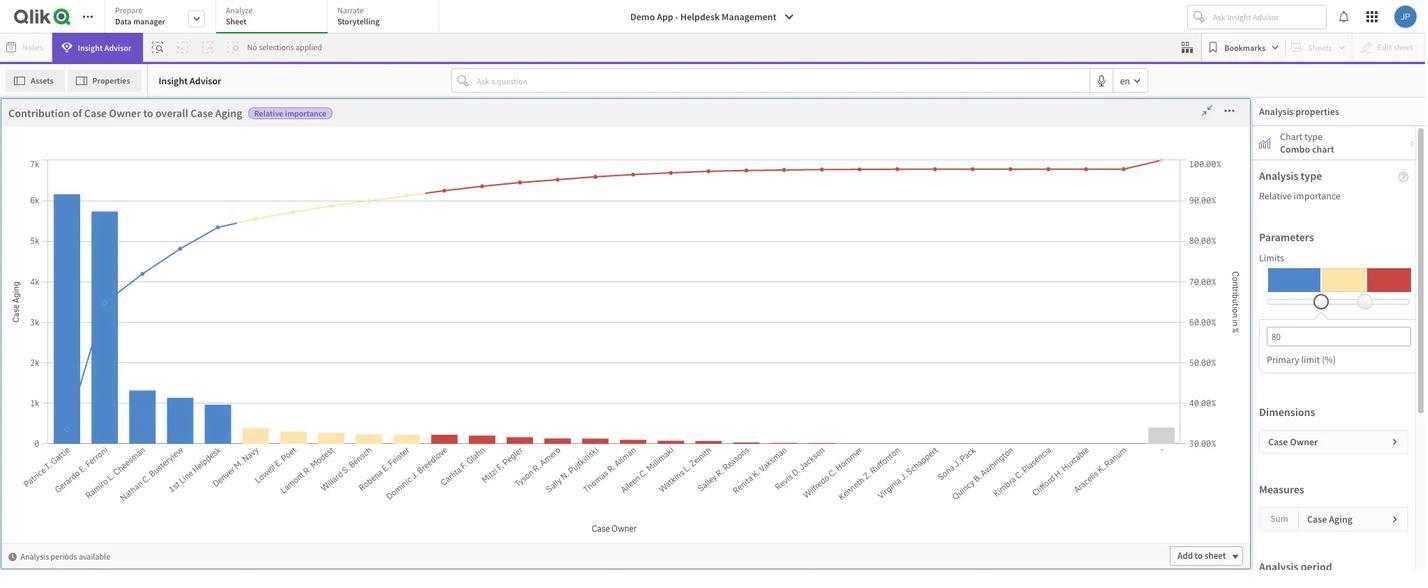 Task type: describe. For each thing, give the bounding box(es) containing it.
rank
[[143, 496, 164, 509]]

combo chart image
[[1259, 137, 1270, 149]]

true for nathan c. busterview
[[917, 317, 934, 328]]

1 search image from the left
[[978, 275, 986, 287]]

sheet
[[1205, 550, 1226, 562]]

duration inside menu item
[[100, 329, 136, 341]]

none number field inside application
[[1267, 327, 1411, 347]]

wilfredo
[[997, 445, 1031, 457]]

number
[[118, 199, 154, 213]]

analysis type
[[1259, 169, 1322, 183]]

open
[[225, 199, 248, 213]]

case timetable rank
[[79, 496, 164, 509]]

c. for nathan
[[1028, 317, 1036, 328]]

app
[[657, 10, 673, 23]]

auto-analysis
[[221, 113, 286, 127]]

timetable for case timetable
[[100, 468, 141, 481]]

group
[[129, 412, 155, 425]]

open for open & resolved cases over time
[[7, 450, 34, 464]]

totals element
[[913, 296, 994, 315]]

cases
[[251, 199, 277, 213]]

add to sheet button
[[1170, 547, 1243, 566]]

bubble
[[14, 199, 46, 213]]

gerardo
[[997, 477, 1030, 489]]

huxtable
[[1039, 397, 1074, 409]]

kimbra c. plasencia
[[997, 461, 1076, 473]]

demo app - helpdesk management button
[[622, 6, 803, 28]]

1 vertical spatial small image
[[1391, 438, 1399, 446]]

1 master items button from the left
[[0, 143, 71, 187]]

c. for kimbra
[[1028, 461, 1036, 473]]

data
[[115, 16, 132, 26]]

open & resolved cases over time
[[7, 450, 178, 464]]

mutual information
[[411, 559, 481, 570]]

type for chart
[[1304, 130, 1323, 143]]

true for clifford h. huxtable
[[917, 397, 934, 409]]

of inside open cases vs duration * bubble size represents number of high priority open cases
[[156, 199, 165, 213]]

2 horizontal spatial of
[[304, 214, 313, 228]]

0 vertical spatial case is closed
[[917, 269, 945, 292]]

is inside menu item
[[100, 357, 107, 369]]

sheet
[[226, 16, 247, 26]]

1 vertical spatial insight advisor
[[159, 74, 221, 87]]

analysis properties
[[1259, 105, 1339, 118]]

measures
[[1259, 482, 1304, 496]]

case inside 'case is closed'
[[917, 269, 936, 281]]

1 horizontal spatial insight
[[159, 74, 188, 87]]

clifford h. huxtable
[[997, 397, 1074, 409]]

analysis
[[247, 113, 286, 127]]

limits
[[1259, 252, 1284, 264]]

case timetable menu item
[[72, 461, 199, 489]]

cases inside open cases vs duration * bubble size represents number of high priority open cases
[[36, 185, 67, 199]]

case owner inside menu item
[[79, 384, 127, 397]]

clifford
[[997, 397, 1026, 409]]

case owner group menu item
[[72, 405, 199, 433]]

demo app - helpdesk management
[[630, 10, 776, 23]]

1 horizontal spatial to
[[375, 214, 385, 228]]

properties
[[92, 75, 130, 85]]

mutual
[[411, 559, 436, 570]]

h.
[[1028, 397, 1037, 409]]

items
[[39, 169, 58, 179]]

lowell e. poet
[[997, 493, 1053, 505]]

0 vertical spatial overall
[[155, 106, 188, 120]]

duration inside open cases vs duration * bubble size represents number of high priority open cases
[[82, 185, 127, 199]]

low priority cases 203
[[1082, 97, 1271, 178]]

assets
[[31, 75, 53, 85]]

case record type button
[[72, 440, 172, 453]]

gerardo e. ferroni
[[997, 477, 1069, 489]]

case inside menu item
[[79, 301, 98, 313]]

1 vertical spatial relative importance
[[1259, 190, 1341, 202]]

case count
[[79, 273, 125, 285]]

case count menu item
[[72, 266, 199, 294]]

priority
[[190, 199, 223, 213]]

date for case created date
[[134, 301, 153, 313]]

1 horizontal spatial is
[[938, 269, 945, 281]]

Search assets text field
[[72, 99, 210, 124]]

1 vertical spatial importance
[[1294, 190, 1341, 202]]

medium priority cases 142
[[594, 97, 821, 178]]

properties button
[[67, 69, 141, 92]]

menu containing %ownerid
[[72, 154, 210, 570]]

c. for wilfredo
[[1033, 445, 1041, 457]]

created
[[100, 301, 132, 313]]

case owner group
[[79, 412, 155, 425]]

add
[[1178, 550, 1193, 562]]

dimensions
[[1259, 405, 1315, 419]]

advisor inside dropdown button
[[104, 42, 131, 53]]

cases inside high priority cases 72
[[274, 97, 334, 127]]

hommer
[[1043, 445, 1078, 457]]

fields
[[26, 123, 47, 134]]

case aging inside menu item
[[79, 217, 123, 230]]

by
[[655, 185, 667, 199]]

application containing 72
[[0, 0, 1425, 570]]

case is closed menu item
[[72, 349, 199, 377]]

totals not applicable for this column element
[[994, 296, 1118, 315]]

case owner button
[[72, 384, 172, 397]]

2 search image from the left
[[1101, 275, 1110, 287]]

timetable for case timetable rank
[[100, 496, 141, 509]]

exit full screen image
[[1196, 104, 1218, 118]]

manager
[[133, 16, 165, 26]]

narrate
[[337, 5, 364, 15]]

case created date
[[79, 301, 153, 313]]

true for wilfredo c. hommer
[[917, 445, 934, 457]]

prepare data manager
[[115, 5, 165, 26]]

assets button
[[6, 69, 65, 92]]

high
[[142, 97, 190, 127]]

%ownerid button
[[72, 189, 172, 202]]

cases inside the medium priority cases 142
[[760, 97, 821, 127]]

demo
[[630, 10, 655, 23]]

prepare
[[115, 5, 142, 15]]

bookmarks
[[1224, 42, 1265, 53]]

%ownerid
[[79, 189, 122, 202]]

(%)
[[1322, 353, 1336, 366]]

0 horizontal spatial contribution
[[8, 106, 70, 120]]

en
[[1120, 74, 1130, 87]]

grid inside application
[[913, 266, 1214, 556]]

0 horizontal spatial importance
[[285, 108, 326, 119]]

record
[[100, 440, 129, 453]]

sum
[[1271, 513, 1288, 525]]

kimbra
[[997, 461, 1026, 473]]

james peterson image
[[1394, 6, 1417, 28]]

lowell
[[997, 493, 1023, 505]]

aging inside menu item
[[100, 217, 123, 230]]

&
[[36, 450, 44, 464]]

open cases by priority type
[[593, 185, 734, 199]]

1 horizontal spatial advisor
[[190, 74, 221, 87]]

1 vertical spatial contribution of case owner to overall case aging
[[240, 214, 474, 228]]

case inside menu item
[[79, 496, 98, 509]]

5 0 from the top
[[1199, 429, 1204, 441]]

2 master items button from the left
[[1, 143, 71, 187]]

medium
[[594, 97, 676, 127]]

1 vertical spatial contribution
[[240, 214, 302, 228]]

master items
[[14, 169, 58, 179]]

priority for 72
[[194, 97, 269, 127]]

type inside menu item
[[131, 440, 150, 453]]

date for case closed date
[[130, 245, 149, 258]]

cases left by
[[623, 185, 653, 199]]

case timetable
[[79, 468, 141, 481]]



Task type: locate. For each thing, give the bounding box(es) containing it.
1 vertical spatial time
[[153, 450, 178, 464]]

priority inside the medium priority cases 142
[[680, 97, 755, 127]]

case owner menu item
[[72, 377, 199, 405]]

6 0 from the top
[[1199, 445, 1204, 457]]

analysis for analysis properties
[[1259, 105, 1294, 118]]

1 horizontal spatial contribution
[[240, 214, 302, 228]]

count
[[100, 273, 125, 285]]

1 0 from the top
[[1199, 317, 1204, 328]]

type inside "chart type combo chart"
[[1304, 130, 1323, 143]]

tab list inside application
[[105, 0, 444, 35]]

available
[[79, 551, 110, 562]]

2 vertical spatial case aging
[[1307, 513, 1353, 526]]

case duration time button
[[72, 329, 172, 341]]

more image
[[1218, 104, 1241, 118]]

0 vertical spatial advisor
[[104, 42, 131, 53]]

1 vertical spatial type
[[1301, 169, 1322, 183]]

type down 142
[[710, 185, 734, 199]]

open for open cases vs duration * bubble size represents number of high priority open cases
[[7, 185, 34, 199]]

type right chart
[[1304, 130, 1323, 143]]

case closed date menu item
[[72, 238, 199, 266]]

high
[[167, 199, 188, 213]]

case created date menu item
[[72, 294, 199, 321]]

analysis
[[1259, 105, 1294, 118], [1259, 169, 1298, 183], [21, 551, 49, 562]]

importance down applied
[[285, 108, 326, 119]]

0 vertical spatial duration
[[82, 185, 127, 199]]

priority for 142
[[680, 97, 755, 127]]

Ask Insight Advisor text field
[[1210, 6, 1326, 28]]

case aging up 18364.641273148
[[1159, 280, 1204, 292]]

nathan
[[997, 317, 1026, 328]]

time inside menu item
[[138, 329, 158, 341]]

0 vertical spatial importance
[[285, 108, 326, 119]]

analysis for analysis periods available
[[21, 551, 49, 562]]

2 vertical spatial to
[[1195, 550, 1203, 562]]

0 vertical spatial timetable
[[100, 468, 141, 481]]

tab list
[[105, 0, 444, 35]]

closed up totals element
[[917, 280, 944, 292]]

2 horizontal spatial small image
[[1408, 139, 1417, 148]]

1 horizontal spatial case is closed
[[917, 269, 945, 292]]

contribution down cases
[[240, 214, 302, 228]]

grid
[[913, 266, 1214, 556]]

date right "created"
[[134, 301, 153, 313]]

aging
[[215, 106, 242, 120], [447, 214, 474, 228], [100, 217, 123, 230], [1181, 280, 1204, 292], [1329, 513, 1353, 526]]

case is closed inside case is closed menu item
[[79, 357, 136, 369]]

4 0 from the top
[[1199, 397, 1204, 409]]

0 horizontal spatial search image
[[978, 275, 986, 287]]

1 vertical spatial duration
[[100, 329, 136, 341]]

is down case duration time
[[100, 357, 107, 369]]

1 horizontal spatial case aging
[[1159, 280, 1204, 292]]

application
[[0, 0, 1425, 570]]

0 vertical spatial case aging
[[79, 217, 123, 230]]

type
[[1304, 130, 1323, 143], [1301, 169, 1322, 183]]

analyze
[[226, 5, 253, 15]]

cases up combo chart image
[[1210, 97, 1271, 127]]

over
[[127, 450, 151, 464]]

search image up totals not applicable for this column element
[[1101, 275, 1110, 287]]

1 true from the top
[[917, 317, 934, 328]]

closed down case duration time button
[[109, 357, 136, 369]]

1 vertical spatial insight
[[159, 74, 188, 87]]

1 vertical spatial closed
[[917, 280, 944, 292]]

analysis up chart
[[1259, 105, 1294, 118]]

date inside menu item
[[134, 301, 153, 313]]

2 true from the top
[[917, 397, 934, 409]]

priority
[[194, 97, 269, 127], [680, 97, 755, 127], [1130, 97, 1205, 127], [669, 185, 708, 199]]

size
[[48, 199, 65, 213]]

open left &
[[7, 450, 34, 464]]

type for analysis
[[1301, 169, 1322, 183]]

0 vertical spatial type
[[710, 185, 734, 199]]

duration right vs
[[82, 185, 127, 199]]

casenumber menu item
[[72, 545, 199, 570]]

vs
[[69, 185, 80, 199]]

1 vertical spatial case aging
[[1159, 280, 1204, 292]]

%ownerid menu item
[[72, 182, 199, 210]]

1 vertical spatial type
[[131, 440, 150, 453]]

bookmarks button
[[1205, 36, 1282, 59]]

menu
[[72, 154, 210, 570]]

insight inside insight advisor dropdown button
[[78, 42, 103, 53]]

chart
[[1312, 143, 1334, 155]]

0 vertical spatial date
[[130, 245, 149, 258]]

0 vertical spatial analysis
[[1259, 105, 1294, 118]]

0 vertical spatial insight
[[78, 42, 103, 53]]

open down master
[[7, 185, 34, 199]]

open inside open cases vs duration * bubble size represents number of high priority open cases
[[7, 185, 34, 199]]

casenumber button
[[72, 552, 172, 564]]

2 vertical spatial small image
[[8, 553, 17, 561]]

closed up count
[[100, 245, 128, 258]]

203
[[1141, 127, 1212, 178]]

analysis down combo
[[1259, 169, 1298, 183]]

2 horizontal spatial case aging
[[1307, 513, 1353, 526]]

1 vertical spatial advisor
[[190, 74, 221, 87]]

selections
[[259, 42, 294, 52]]

0 vertical spatial c.
[[1028, 317, 1036, 328]]

information
[[438, 559, 481, 570]]

chart
[[1280, 130, 1303, 143]]

1 horizontal spatial small image
[[1391, 438, 1399, 446]]

1 vertical spatial to
[[375, 214, 385, 228]]

0 vertical spatial small image
[[1408, 139, 1417, 148]]

time down case created date menu item
[[138, 329, 158, 341]]

type down chart
[[1301, 169, 1322, 183]]

3 true from the top
[[917, 445, 934, 457]]

plasencia
[[1038, 461, 1076, 473]]

insight advisor
[[78, 42, 131, 53], [159, 74, 221, 87]]

*
[[7, 199, 12, 213]]

0 vertical spatial insight advisor
[[78, 42, 131, 53]]

2 vertical spatial c.
[[1028, 461, 1036, 473]]

0 horizontal spatial insight advisor
[[78, 42, 131, 53]]

insight up high
[[159, 74, 188, 87]]

0 vertical spatial e.
[[1031, 477, 1039, 489]]

case aging down represents
[[79, 217, 123, 230]]

case inside 'menu item'
[[79, 412, 98, 425]]

cases down items
[[36, 185, 67, 199]]

e. for lowell
[[1025, 493, 1033, 505]]

fields button
[[0, 98, 71, 142], [1, 98, 71, 142]]

importance down analysis type
[[1294, 190, 1341, 202]]

1 vertical spatial case is closed
[[79, 357, 136, 369]]

resolved
[[46, 450, 92, 464]]

open left by
[[593, 185, 621, 199]]

1 vertical spatial relative
[[1259, 190, 1292, 202]]

timetable down case timetable button
[[100, 496, 141, 509]]

insight advisor down data
[[78, 42, 131, 53]]

insight advisor up high
[[159, 74, 221, 87]]

c. up gerardo e. ferroni
[[1028, 461, 1036, 473]]

no
[[247, 42, 257, 52]]

2 vertical spatial of
[[304, 214, 313, 228]]

1 horizontal spatial relative importance
[[1259, 190, 1341, 202]]

type
[[710, 185, 734, 199], [131, 440, 150, 453]]

1 vertical spatial e.
[[1025, 493, 1033, 505]]

tab list containing prepare
[[105, 0, 444, 35]]

1 timetable from the top
[[100, 468, 141, 481]]

0 vertical spatial contribution
[[8, 106, 70, 120]]

72
[[215, 127, 261, 178]]

small image
[[1408, 139, 1417, 148], [1391, 438, 1399, 446], [8, 553, 17, 561]]

0 vertical spatial type
[[1304, 130, 1323, 143]]

2 vertical spatial analysis
[[21, 551, 49, 562]]

no selections applied
[[247, 42, 322, 52]]

1 vertical spatial c.
[[1033, 445, 1041, 457]]

c. right nathan
[[1028, 317, 1036, 328]]

time
[[138, 329, 158, 341], [153, 450, 178, 464]]

0 horizontal spatial small image
[[8, 553, 17, 561]]

owner inside menu item
[[100, 384, 127, 397]]

open cases vs duration * bubble size represents number of high priority open cases
[[7, 185, 277, 213]]

insight advisor button
[[52, 33, 143, 62]]

0 vertical spatial relative
[[254, 108, 283, 119]]

casenumber
[[79, 552, 132, 564]]

1 horizontal spatial importance
[[1294, 190, 1341, 202]]

e. down kimbra c. plasencia
[[1031, 477, 1039, 489]]

0 vertical spatial to
[[143, 106, 153, 120]]

add to sheet
[[1178, 550, 1226, 562]]

cases inside low priority cases 203
[[1210, 97, 1271, 127]]

1 vertical spatial timetable
[[100, 496, 141, 509]]

0 vertical spatial closed
[[100, 245, 128, 258]]

relative importance down analysis type
[[1259, 190, 1341, 202]]

small image
[[1391, 515, 1399, 524]]

c. up kimbra c. plasencia
[[1033, 445, 1041, 457]]

chart type combo chart
[[1280, 130, 1334, 155]]

selections tool image
[[1182, 42, 1193, 53]]

narrate storytelling
[[337, 5, 380, 26]]

parameters
[[1259, 230, 1314, 244]]

management
[[722, 10, 776, 23]]

help image
[[1399, 172, 1408, 182]]

master
[[14, 169, 37, 179]]

0 vertical spatial relative importance
[[254, 108, 326, 119]]

cases up the case timetable
[[94, 450, 125, 464]]

case aging menu item
[[72, 210, 199, 238]]

1 horizontal spatial relative
[[1259, 190, 1292, 202]]

2 fields button from the left
[[1, 98, 71, 142]]

analysis periods available
[[21, 551, 110, 562]]

date
[[130, 245, 149, 258], [134, 301, 153, 313]]

relative right the auto-
[[254, 108, 283, 119]]

case count button
[[72, 273, 172, 285]]

case is closed down case duration time
[[79, 357, 136, 369]]

search image up totals element
[[978, 275, 986, 287]]

1 horizontal spatial type
[[710, 185, 734, 199]]

2 timetable from the top
[[100, 496, 141, 509]]

priority inside low priority cases 203
[[1130, 97, 1205, 127]]

true
[[917, 317, 934, 328], [917, 397, 934, 409], [917, 445, 934, 457], [917, 461, 934, 473]]

smart search image
[[152, 42, 163, 53]]

case created date button
[[72, 301, 172, 313]]

is
[[938, 269, 945, 281], [100, 357, 107, 369]]

relative
[[254, 108, 283, 119], [1259, 190, 1292, 202]]

None number field
[[1267, 327, 1411, 347]]

contribution
[[8, 106, 70, 120], [240, 214, 302, 228]]

1 vertical spatial overall
[[387, 214, 420, 228]]

cases down applied
[[274, 97, 334, 127]]

Ask a question text field
[[474, 69, 1090, 92]]

auto-
[[221, 113, 247, 127]]

to inside add to sheet button
[[1195, 550, 1203, 562]]

importance
[[285, 108, 326, 119], [1294, 190, 1341, 202]]

0 vertical spatial contribution of case owner to overall case aging
[[8, 106, 242, 120]]

1 horizontal spatial insight advisor
[[159, 74, 221, 87]]

master items button
[[0, 143, 71, 187], [1, 143, 71, 187]]

0 vertical spatial time
[[138, 329, 158, 341]]

properties
[[1295, 105, 1339, 118]]

0 horizontal spatial relative importance
[[254, 108, 326, 119]]

priority inside high priority cases 72
[[194, 97, 269, 127]]

1 vertical spatial analysis
[[1259, 169, 1298, 183]]

owner inside 'menu item'
[[100, 412, 127, 425]]

true for kimbra c. plasencia
[[917, 461, 934, 473]]

timetable inside menu item
[[100, 496, 141, 509]]

0 horizontal spatial to
[[143, 106, 153, 120]]

1 horizontal spatial overall
[[387, 214, 420, 228]]

case duration time menu item
[[72, 321, 199, 349]]

0 vertical spatial of
[[72, 106, 82, 120]]

case aging button
[[72, 217, 172, 230]]

3 0 from the top
[[1199, 365, 1204, 376]]

1 horizontal spatial search image
[[1101, 275, 1110, 287]]

high priority cases 72
[[142, 97, 334, 178]]

date inside menu item
[[130, 245, 149, 258]]

type right the record
[[131, 440, 150, 453]]

0 horizontal spatial advisor
[[104, 42, 131, 53]]

insight advisor inside dropdown button
[[78, 42, 131, 53]]

open for open cases by priority type
[[593, 185, 621, 199]]

relative down analysis type
[[1259, 190, 1292, 202]]

case owner group button
[[72, 412, 172, 425]]

advisor down data
[[104, 42, 131, 53]]

0 horizontal spatial is
[[100, 357, 107, 369]]

1 horizontal spatial of
[[156, 199, 165, 213]]

date down "case aging" menu item
[[130, 245, 149, 258]]

wilfredo c. hommer
[[997, 445, 1078, 457]]

0 horizontal spatial case aging
[[79, 217, 123, 230]]

time right the over
[[153, 450, 178, 464]]

0 vertical spatial is
[[938, 269, 945, 281]]

primary
[[1267, 353, 1299, 366]]

insight up 'properties' button
[[78, 42, 103, 53]]

contribution up "fields" at the left
[[8, 106, 70, 120]]

case record type menu item
[[72, 433, 199, 461]]

combo
[[1280, 143, 1310, 155]]

cancel button
[[1189, 109, 1240, 131]]

timetable inside menu item
[[100, 468, 141, 481]]

2 0 from the top
[[1199, 349, 1204, 360]]

is up totals element
[[938, 269, 945, 281]]

case is closed up totals element
[[917, 269, 945, 292]]

relative importance right the auto-
[[254, 108, 326, 119]]

2 vertical spatial closed
[[109, 357, 136, 369]]

4 true from the top
[[917, 461, 934, 473]]

analyze sheet
[[226, 5, 253, 26]]

1 vertical spatial date
[[134, 301, 153, 313]]

poet
[[1034, 493, 1053, 505]]

e. left poet
[[1025, 493, 1033, 505]]

1 vertical spatial of
[[156, 199, 165, 213]]

overall
[[155, 106, 188, 120], [387, 214, 420, 228]]

search image
[[978, 275, 986, 287], [1101, 275, 1110, 287]]

1 vertical spatial is
[[100, 357, 107, 369]]

grid containing case is closed
[[913, 266, 1214, 556]]

0 horizontal spatial relative
[[254, 108, 283, 119]]

0 horizontal spatial insight
[[78, 42, 103, 53]]

timetable down the over
[[100, 468, 141, 481]]

low
[[1082, 97, 1126, 127]]

e. for gerardo
[[1031, 477, 1039, 489]]

1 fields button from the left
[[0, 98, 71, 142]]

case closed date
[[79, 245, 149, 258]]

analysis left periods
[[21, 551, 49, 562]]

priority for 203
[[1130, 97, 1205, 127]]

2 horizontal spatial to
[[1195, 550, 1203, 562]]

helpdesk
[[680, 10, 720, 23]]

case aging right the sum button
[[1307, 513, 1353, 526]]

142
[[672, 127, 742, 178]]

to
[[143, 106, 153, 120], [375, 214, 385, 228], [1195, 550, 1203, 562]]

advisor up the auto-
[[190, 74, 221, 87]]

0 horizontal spatial overall
[[155, 106, 188, 120]]

duration down "created"
[[100, 329, 136, 341]]

0 horizontal spatial case is closed
[[79, 357, 136, 369]]

of
[[72, 106, 82, 120], [156, 199, 165, 213], [304, 214, 313, 228]]

limit
[[1301, 353, 1320, 366]]

cases down ask a question text box
[[760, 97, 821, 127]]

case timetable rank menu item
[[72, 489, 199, 517]]

analysis for analysis type
[[1259, 169, 1298, 183]]

0 horizontal spatial type
[[131, 440, 150, 453]]

0 horizontal spatial of
[[72, 106, 82, 120]]



Task type: vqa. For each thing, say whether or not it's contained in the screenshot.
the color
no



